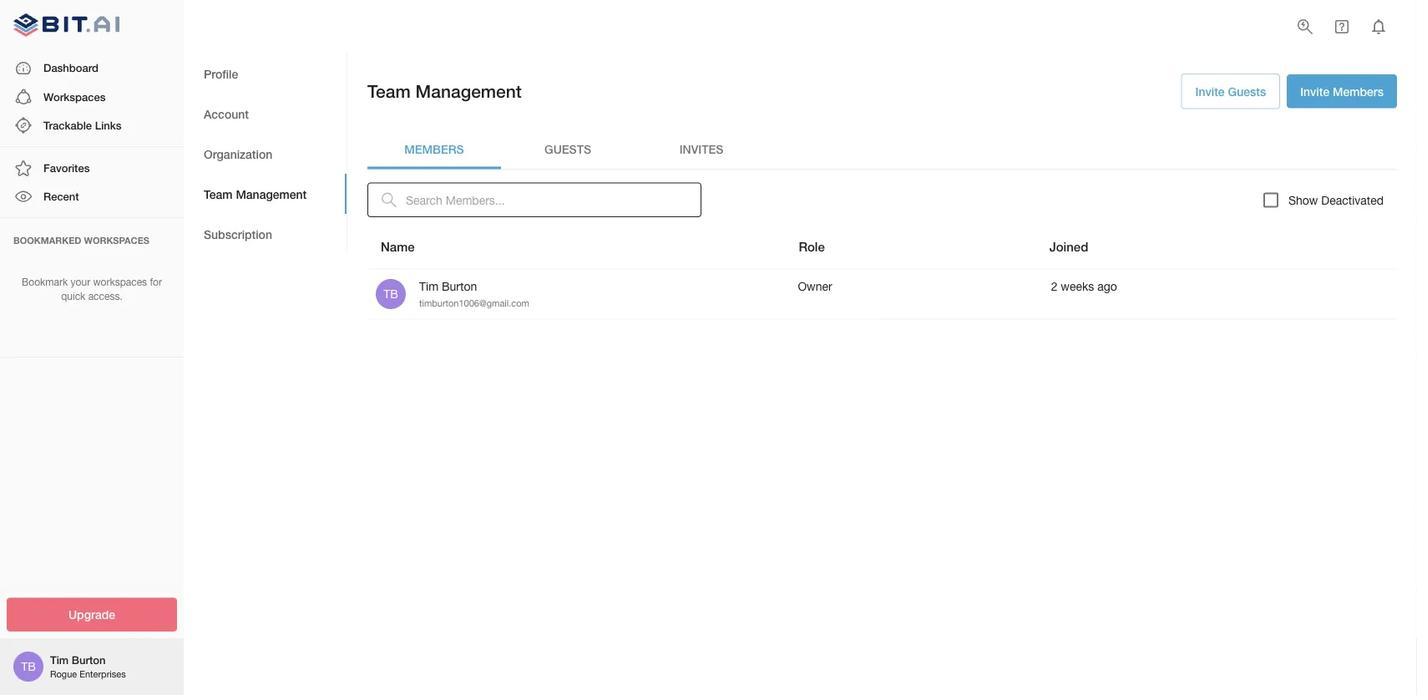 Task type: vqa. For each thing, say whether or not it's contained in the screenshot.
ACCESS. on the left of the page
yes



Task type: locate. For each thing, give the bounding box(es) containing it.
account link
[[184, 94, 347, 134]]

workspaces
[[93, 276, 147, 288]]

invite members
[[1301, 84, 1385, 98]]

1 vertical spatial burton
[[72, 654, 106, 667]]

profile link
[[184, 53, 347, 94]]

burton for tim burton timburton1006@gmail.com
[[442, 279, 477, 293]]

team up subscription
[[204, 187, 233, 201]]

1 vertical spatial team management
[[204, 187, 307, 201]]

your
[[71, 276, 90, 288]]

organization
[[204, 147, 273, 161]]

1 vertical spatial tim
[[50, 654, 69, 667]]

deactivated
[[1322, 193, 1385, 207]]

0 vertical spatial tim
[[419, 279, 439, 293]]

dashboard
[[43, 61, 99, 74]]

tb down name
[[384, 287, 398, 301]]

0 horizontal spatial tim
[[50, 654, 69, 667]]

tab list containing members
[[368, 129, 1398, 169]]

timburton1006@gmail.com
[[419, 298, 530, 309]]

show deactivated
[[1289, 193, 1385, 207]]

guests
[[545, 142, 592, 156]]

burton for tim burton rogue enterprises
[[72, 654, 106, 667]]

team
[[368, 81, 411, 102], [204, 187, 233, 201]]

burton inside tim burton rogue enterprises
[[72, 654, 106, 667]]

0 vertical spatial management
[[416, 81, 522, 102]]

1 vertical spatial management
[[236, 187, 307, 201]]

1 horizontal spatial tim
[[419, 279, 439, 293]]

team management up members 'button'
[[368, 81, 522, 102]]

team management link
[[184, 174, 347, 214]]

1 vertical spatial tb
[[21, 660, 36, 673]]

0 horizontal spatial team
[[204, 187, 233, 201]]

1 horizontal spatial team
[[368, 81, 411, 102]]

account
[[204, 107, 249, 121]]

0 horizontal spatial burton
[[72, 654, 106, 667]]

invite for invite guests
[[1196, 84, 1225, 98]]

workspaces
[[84, 235, 150, 246]]

management up members 'button'
[[416, 81, 522, 102]]

0 horizontal spatial invite
[[1196, 84, 1225, 98]]

favorites
[[43, 161, 90, 174]]

recent
[[43, 190, 79, 203]]

0 horizontal spatial tb
[[21, 660, 36, 673]]

invite left guests
[[1196, 84, 1225, 98]]

team management up 'subscription' link
[[204, 187, 307, 201]]

burton
[[442, 279, 477, 293], [72, 654, 106, 667]]

trackable
[[43, 119, 92, 132]]

tim up rogue on the left of page
[[50, 654, 69, 667]]

invites
[[680, 142, 724, 156]]

team inside tab list
[[204, 187, 233, 201]]

tim inside tim burton rogue enterprises
[[50, 654, 69, 667]]

tim inside tim burton timburton1006@gmail.com
[[419, 279, 439, 293]]

tim for tim burton rogue enterprises
[[50, 654, 69, 667]]

tb left rogue on the left of page
[[21, 660, 36, 673]]

invites button
[[635, 129, 769, 169]]

0 horizontal spatial team management
[[204, 187, 307, 201]]

for
[[150, 276, 162, 288]]

team up members
[[368, 81, 411, 102]]

1 invite from the left
[[1196, 84, 1225, 98]]

trackable links
[[43, 119, 122, 132]]

tim for tim burton timburton1006@gmail.com
[[419, 279, 439, 293]]

0 horizontal spatial management
[[236, 187, 307, 201]]

0 vertical spatial team management
[[368, 81, 522, 102]]

burton up timburton1006@gmail.com
[[442, 279, 477, 293]]

members button
[[368, 129, 501, 169]]

1 horizontal spatial tb
[[384, 287, 398, 301]]

members
[[1334, 84, 1385, 98]]

favorites button
[[0, 154, 184, 182]]

1 horizontal spatial tab list
[[368, 129, 1398, 169]]

invite left members
[[1301, 84, 1330, 98]]

burton inside tim burton timburton1006@gmail.com
[[442, 279, 477, 293]]

tim
[[419, 279, 439, 293], [50, 654, 69, 667]]

0 horizontal spatial tab list
[[184, 53, 347, 254]]

upgrade
[[69, 608, 115, 622]]

tb
[[384, 287, 398, 301], [21, 660, 36, 673]]

burton up enterprises
[[72, 654, 106, 667]]

invite members button
[[1288, 74, 1398, 108]]

tim up timburton1006@gmail.com
[[419, 279, 439, 293]]

1 horizontal spatial invite
[[1301, 84, 1330, 98]]

management
[[416, 81, 522, 102], [236, 187, 307, 201]]

invite inside invite members button
[[1301, 84, 1330, 98]]

0 vertical spatial tb
[[384, 287, 398, 301]]

tab list
[[184, 53, 347, 254], [368, 129, 1398, 169]]

1 vertical spatial team
[[204, 187, 233, 201]]

invite inside invite guests button
[[1196, 84, 1225, 98]]

invite
[[1196, 84, 1225, 98], [1301, 84, 1330, 98]]

management up 'subscription' link
[[236, 187, 307, 201]]

2
[[1052, 279, 1058, 293]]

2 invite from the left
[[1301, 84, 1330, 98]]

bookmarked
[[13, 235, 81, 246]]

1 horizontal spatial burton
[[442, 279, 477, 293]]

role
[[799, 239, 825, 254]]

0 vertical spatial burton
[[442, 279, 477, 293]]

team management
[[368, 81, 522, 102], [204, 187, 307, 201]]



Task type: describe. For each thing, give the bounding box(es) containing it.
subscription link
[[184, 214, 347, 254]]

guests
[[1229, 84, 1267, 98]]

workspaces button
[[0, 83, 184, 111]]

management inside team management link
[[236, 187, 307, 201]]

dashboard button
[[0, 54, 184, 83]]

weeks
[[1061, 279, 1095, 293]]

owner
[[798, 279, 833, 293]]

tab list containing profile
[[184, 53, 347, 254]]

subscription
[[204, 227, 272, 241]]

show
[[1289, 193, 1319, 207]]

profile
[[204, 67, 238, 80]]

bookmark
[[22, 276, 68, 288]]

2 weeks ago
[[1052, 279, 1118, 293]]

invite for invite members
[[1301, 84, 1330, 98]]

1 horizontal spatial team management
[[368, 81, 522, 102]]

upgrade button
[[7, 598, 177, 632]]

members
[[405, 142, 464, 156]]

Search Members... search field
[[406, 183, 702, 217]]

joined
[[1050, 239, 1089, 254]]

quick
[[61, 290, 86, 302]]

invite guests
[[1196, 84, 1267, 98]]

bookmarked workspaces
[[13, 235, 150, 246]]

access.
[[88, 290, 123, 302]]

links
[[95, 119, 122, 132]]

tim burton timburton1006@gmail.com
[[419, 279, 530, 309]]

rogue
[[50, 669, 77, 680]]

workspaces
[[43, 90, 106, 103]]

team management inside team management link
[[204, 187, 307, 201]]

recent button
[[0, 182, 184, 211]]

invite guests button
[[1182, 74, 1281, 109]]

guests button
[[501, 129, 635, 169]]

1 horizontal spatial management
[[416, 81, 522, 102]]

name
[[381, 239, 415, 254]]

0 vertical spatial team
[[368, 81, 411, 102]]

bookmark your workspaces for quick access.
[[22, 276, 162, 302]]

organization link
[[184, 134, 347, 174]]

ago
[[1098, 279, 1118, 293]]

trackable links button
[[0, 111, 184, 140]]

enterprises
[[80, 669, 126, 680]]

tim burton rogue enterprises
[[50, 654, 126, 680]]



